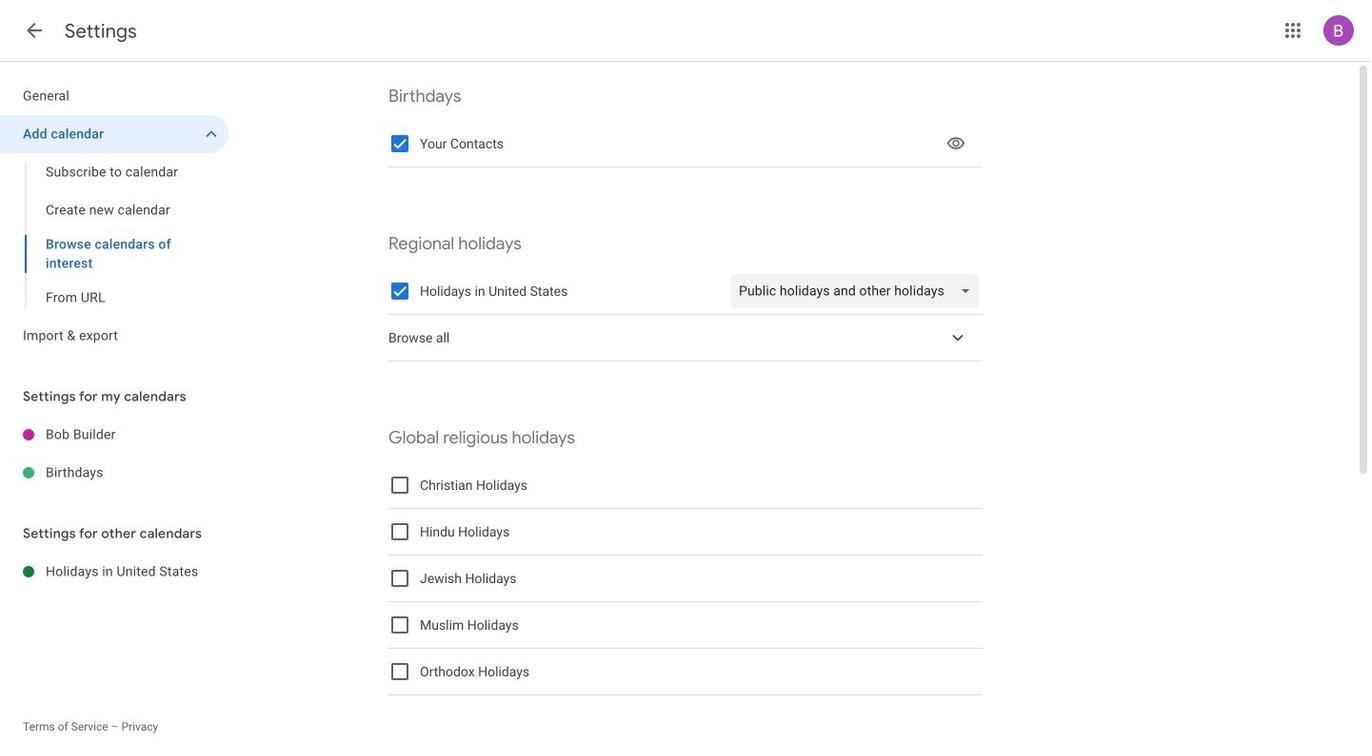 Task type: vqa. For each thing, say whether or not it's contained in the screenshot.
9 AM's AM
no



Task type: locate. For each thing, give the bounding box(es) containing it.
group
[[0, 153, 229, 317]]

0 vertical spatial tree
[[0, 77, 229, 355]]

go back image
[[23, 19, 46, 42]]

bob builder tree item
[[0, 416, 229, 454]]

2 tree from the top
[[0, 416, 229, 492]]

1 vertical spatial tree
[[0, 416, 229, 492]]

heading
[[65, 19, 137, 43]]

tree
[[0, 77, 229, 355], [0, 416, 229, 492]]

None field
[[731, 268, 986, 314]]

1 tree from the top
[[0, 77, 229, 355]]



Task type: describe. For each thing, give the bounding box(es) containing it.
holidays in united states tree item
[[0, 553, 229, 591]]

add calendar tree item
[[0, 115, 229, 153]]

birthdays tree item
[[0, 454, 229, 492]]



